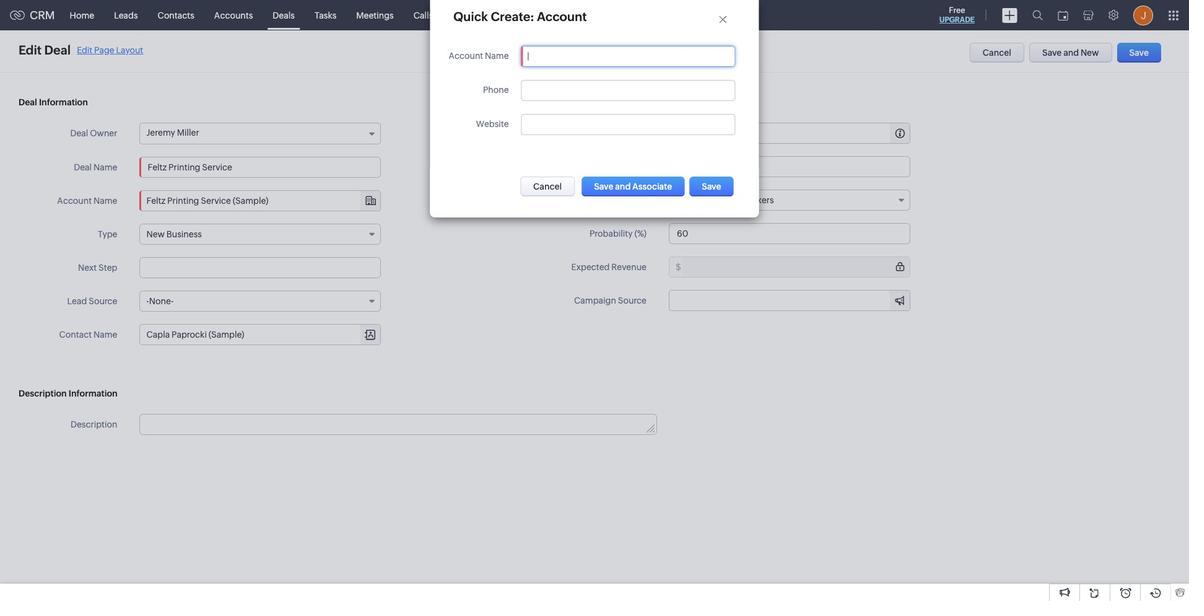 Task type: describe. For each thing, give the bounding box(es) containing it.
contact
[[59, 330, 92, 340]]

date
[[628, 162, 647, 172]]

contacts link
[[148, 0, 204, 30]]

deals
[[273, 10, 295, 20]]

(%)
[[635, 229, 647, 239]]

next step
[[78, 263, 117, 273]]

description for description
[[71, 420, 117, 429]]

jeremy miller
[[147, 128, 199, 138]]

reports link
[[443, 0, 495, 30]]

tasks
[[315, 10, 337, 20]]

upgrade
[[940, 15, 975, 24]]

0 horizontal spatial account
[[57, 196, 92, 206]]

deal for deal information
[[19, 97, 37, 107]]

miller
[[177, 128, 199, 138]]

save button
[[1118, 43, 1162, 63]]

save for save and new
[[1043, 48, 1062, 58]]

name right the contact
[[94, 330, 117, 340]]

edit page layout link
[[77, 45, 143, 55]]

description for description information
[[19, 389, 67, 398]]

accounts
[[214, 10, 253, 20]]

crm link
[[10, 9, 55, 22]]

probability
[[590, 229, 633, 239]]

source for lead source
[[89, 296, 117, 306]]

reports
[[453, 10, 485, 20]]

page
[[94, 45, 114, 55]]

quick
[[454, 9, 488, 24]]

lead source
[[67, 296, 117, 306]]

free
[[950, 6, 966, 15]]

deals link
[[263, 0, 305, 30]]

description information
[[19, 389, 118, 398]]

crm
[[30, 9, 55, 22]]

name up type
[[94, 196, 117, 206]]

0 horizontal spatial account name
[[57, 196, 117, 206]]

edit deal edit page layout
[[19, 43, 143, 57]]

name up the phone
[[485, 51, 509, 61]]

and
[[1064, 48, 1080, 58]]

expected revenue
[[572, 262, 647, 272]]

meetings link
[[347, 0, 404, 30]]

campaign
[[574, 296, 617, 306]]

deal information
[[19, 97, 88, 107]]

campaign source
[[574, 296, 647, 306]]

cancel
[[983, 48, 1012, 58]]

name down owner
[[94, 162, 117, 172]]

save for save
[[1130, 48, 1150, 58]]

amount
[[614, 128, 647, 138]]

source for campaign source
[[618, 296, 647, 306]]

tasks link
[[305, 0, 347, 30]]

type
[[98, 229, 117, 239]]

documents
[[571, 10, 618, 20]]

lead
[[67, 296, 87, 306]]

deal owner
[[70, 128, 117, 138]]

create: account
[[491, 9, 587, 24]]

cancel button
[[970, 43, 1025, 63]]

documents link
[[561, 0, 627, 30]]

calls link
[[404, 0, 443, 30]]



Task type: locate. For each thing, give the bounding box(es) containing it.
accounts link
[[204, 0, 263, 30]]

revenue
[[612, 262, 647, 272]]

source
[[618, 296, 647, 306], [89, 296, 117, 306]]

account name up the phone
[[449, 51, 509, 61]]

next
[[78, 263, 97, 273]]

None submit
[[690, 177, 734, 196]]

home link
[[60, 0, 104, 30]]

description
[[19, 389, 67, 398], [71, 420, 117, 429]]

account name
[[449, 51, 509, 61], [57, 196, 117, 206]]

edit inside the edit deal edit page layout
[[77, 45, 92, 55]]

1 save from the left
[[1043, 48, 1062, 58]]

leads
[[114, 10, 138, 20]]

2 save from the left
[[1130, 48, 1150, 58]]

0 vertical spatial description
[[19, 389, 67, 398]]

deal for deal owner
[[70, 128, 88, 138]]

campaigns
[[505, 10, 551, 20]]

0 vertical spatial account
[[449, 51, 484, 61]]

edit left page
[[77, 45, 92, 55]]

save right new
[[1130, 48, 1150, 58]]

closing date
[[596, 162, 647, 172]]

calls
[[414, 10, 433, 20]]

0 horizontal spatial source
[[89, 296, 117, 306]]

free upgrade
[[940, 6, 975, 24]]

deal
[[44, 43, 71, 57], [19, 97, 37, 107], [70, 128, 88, 138], [74, 162, 92, 172]]

information for deal information
[[39, 97, 88, 107]]

None text field
[[528, 51, 729, 61], [140, 157, 381, 178], [669, 223, 911, 244], [140, 257, 381, 278], [683, 257, 910, 277], [528, 51, 729, 61], [140, 157, 381, 178], [669, 223, 911, 244], [140, 257, 381, 278], [683, 257, 910, 277]]

1 horizontal spatial edit
[[77, 45, 92, 55]]

0 horizontal spatial save
[[1043, 48, 1062, 58]]

1 vertical spatial description
[[71, 420, 117, 429]]

1 vertical spatial information
[[69, 389, 118, 398]]

edit down crm link
[[19, 43, 42, 57]]

source down the revenue
[[618, 296, 647, 306]]

meetings
[[357, 10, 394, 20]]

information
[[39, 97, 88, 107], [69, 389, 118, 398]]

1 horizontal spatial account name
[[449, 51, 509, 61]]

deal for deal name
[[74, 162, 92, 172]]

1 vertical spatial account
[[57, 196, 92, 206]]

source right lead
[[89, 296, 117, 306]]

1 horizontal spatial save
[[1130, 48, 1150, 58]]

information up deal owner
[[39, 97, 88, 107]]

owner
[[90, 128, 117, 138]]

0 horizontal spatial description
[[19, 389, 67, 398]]

layout
[[116, 45, 143, 55]]

leads link
[[104, 0, 148, 30]]

save
[[1043, 48, 1062, 58], [1130, 48, 1150, 58]]

website
[[476, 119, 509, 129]]

name
[[485, 51, 509, 61], [94, 162, 117, 172], [94, 196, 117, 206], [94, 330, 117, 340]]

save and new
[[1043, 48, 1100, 58]]

None button
[[521, 177, 575, 196], [582, 177, 685, 196], [521, 177, 575, 196], [582, 177, 685, 196]]

jeremy
[[147, 128, 175, 138]]

save left and
[[1043, 48, 1062, 58]]

1 vertical spatial account name
[[57, 196, 117, 206]]

0 vertical spatial account name
[[449, 51, 509, 61]]

phone
[[483, 85, 509, 95]]

quick create: account
[[454, 9, 587, 24]]

account down 'quick'
[[449, 51, 484, 61]]

step
[[99, 263, 117, 273]]

information down contact name
[[69, 389, 118, 398]]

probability (%)
[[590, 229, 647, 239]]

1 horizontal spatial account
[[449, 51, 484, 61]]

account name down deal name
[[57, 196, 117, 206]]

stage
[[623, 195, 647, 205]]

1 horizontal spatial source
[[618, 296, 647, 306]]

contacts
[[158, 10, 194, 20]]

closing
[[596, 162, 626, 172]]

campaigns link
[[495, 0, 561, 30]]

account down deal name
[[57, 196, 92, 206]]

account
[[449, 51, 484, 61], [57, 196, 92, 206]]

expected
[[572, 262, 610, 272]]

save and new button
[[1030, 43, 1113, 63]]

0 vertical spatial information
[[39, 97, 88, 107]]

0 horizontal spatial edit
[[19, 43, 42, 57]]

information for description information
[[69, 389, 118, 398]]

MMM D, YYYY text field
[[669, 156, 911, 177]]

home
[[70, 10, 94, 20]]

None text field
[[683, 123, 910, 143], [140, 415, 657, 434], [683, 123, 910, 143], [140, 415, 657, 434]]

deal name
[[74, 162, 117, 172]]

1 horizontal spatial description
[[71, 420, 117, 429]]

edit
[[19, 43, 42, 57], [77, 45, 92, 55]]

contact name
[[59, 330, 117, 340]]

new
[[1081, 48, 1100, 58]]



Task type: vqa. For each thing, say whether or not it's contained in the screenshot.
Next Record ICON
no



